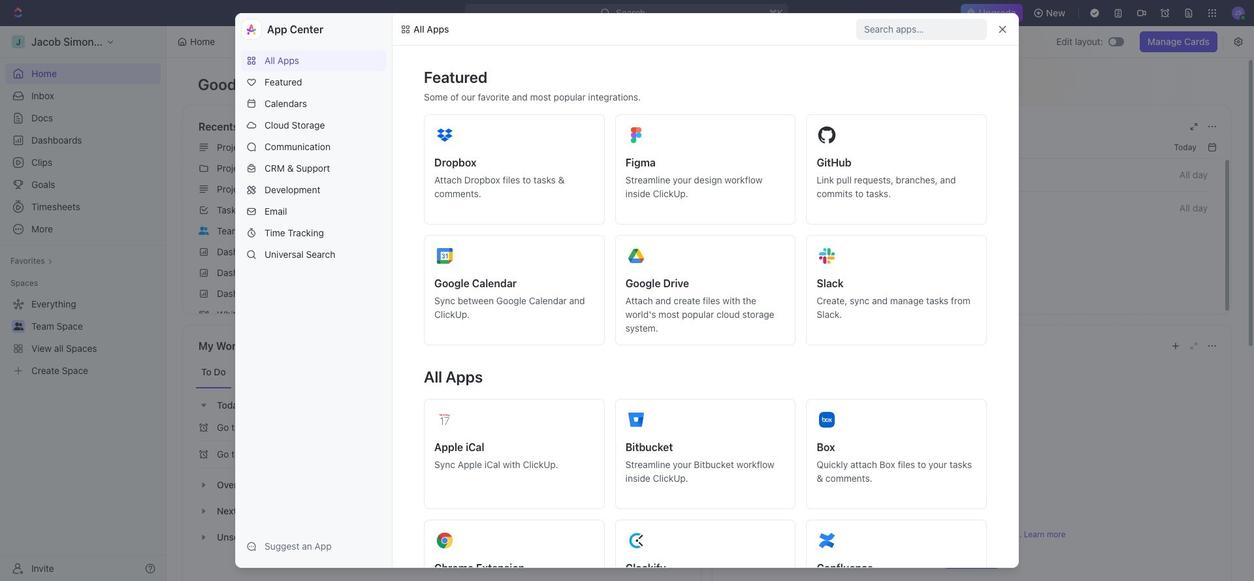 Task type: vqa. For each thing, say whether or not it's contained in the screenshot.
of in Our pre-built campaign report template in ClickUp takes care of choosing the KPIs to monitor, so you don't have to waste time on it.
no



Task type: locate. For each thing, give the bounding box(es) containing it.
user group image
[[199, 227, 209, 235]]

Search apps… field
[[864, 22, 982, 37]]

akvyc image
[[400, 24, 411, 35]]

tree
[[5, 294, 161, 382]]

dialog
[[235, 13, 1019, 581]]

tab list
[[196, 357, 688, 389]]



Task type: describe. For each thing, give the bounding box(es) containing it.
tree inside sidebar navigation
[[5, 294, 161, 382]]

sidebar navigation
[[0, 26, 167, 581]]



